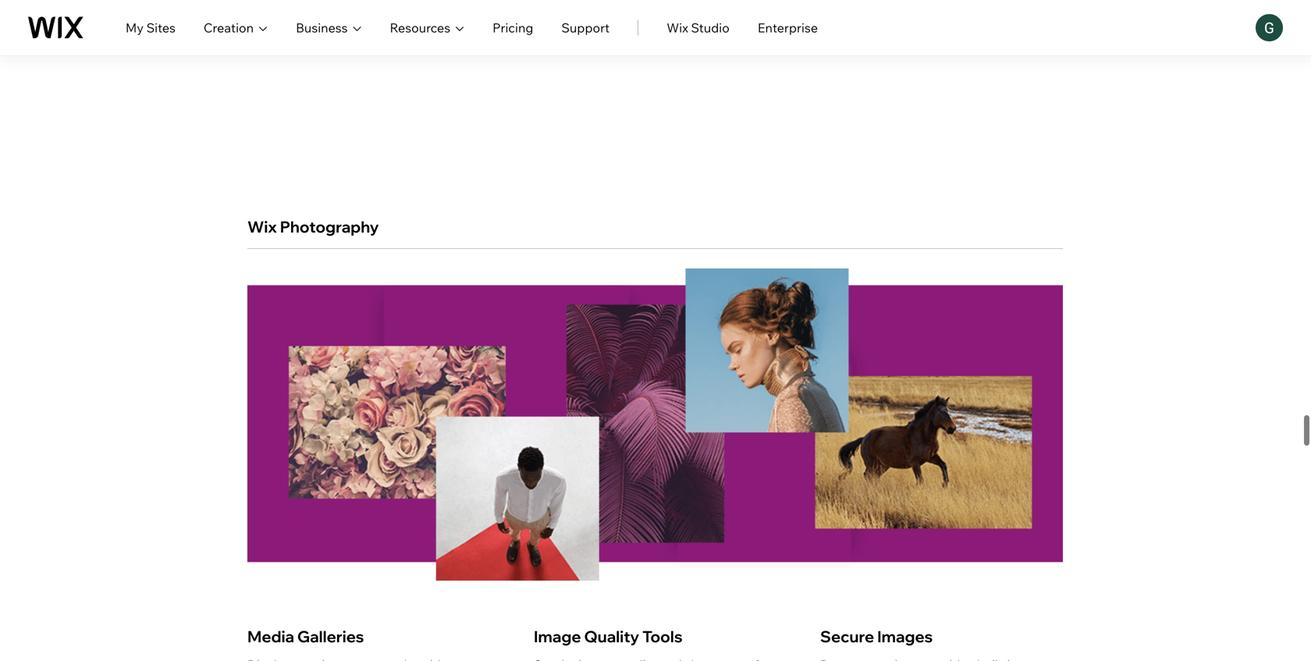 Task type: describe. For each thing, give the bounding box(es) containing it.
support
[[562, 20, 610, 36]]

resources button
[[390, 18, 465, 37]]

sites
[[146, 20, 176, 36]]

images
[[878, 627, 933, 646]]

business
[[296, 20, 348, 36]]

website
[[584, 34, 642, 54]]

music
[[536, 34, 580, 54]]

enterprise link
[[758, 18, 818, 37]]

enterprise
[[758, 20, 818, 36]]

quality
[[584, 627, 639, 646]]

pricing link
[[493, 18, 534, 37]]

my sites
[[126, 20, 176, 36]]

&
[[347, 34, 358, 54]]

create a music website
[[470, 34, 642, 54]]

my
[[126, 20, 144, 36]]

studio
[[691, 20, 730, 36]]

wix studio
[[667, 20, 730, 36]]

profile image image
[[1256, 14, 1283, 41]]

secure images
[[820, 627, 933, 646]]

pricing
[[493, 20, 534, 36]]

create a music website link
[[470, 33, 661, 55]]

releases
[[361, 34, 427, 54]]

secure
[[820, 627, 875, 646]]

see updates & releases
[[248, 34, 427, 54]]



Task type: locate. For each thing, give the bounding box(es) containing it.
1 vertical spatial wix
[[247, 217, 277, 236]]

media galleries
[[247, 627, 364, 646]]

my sites link
[[126, 18, 176, 37]]

image quality tools
[[534, 627, 683, 646]]

list containing media galleries
[[247, 588, 1059, 661]]

photography
[[280, 217, 379, 236]]

create
[[470, 34, 520, 54]]

creation button
[[204, 18, 268, 37]]

wix left studio
[[667, 20, 688, 36]]

list
[[247, 588, 1059, 661]]

wix for wix studio
[[667, 20, 688, 36]]

0 vertical spatial wix
[[667, 20, 688, 36]]

business button
[[296, 18, 362, 37]]

creation
[[204, 20, 254, 36]]

0 horizontal spatial wix
[[247, 217, 277, 236]]

updates
[[280, 34, 343, 54]]

galleries
[[297, 627, 364, 646]]

wix studio link
[[667, 18, 730, 37]]

wix
[[667, 20, 688, 36], [247, 217, 277, 236]]

media gallery with a series of artful photos image
[[247, 268, 1063, 581], [892, 384, 1048, 524]]

image
[[534, 627, 581, 646]]

media
[[247, 627, 294, 646]]

resources
[[390, 20, 451, 36]]

support link
[[562, 18, 610, 37]]

wix for wix photography
[[247, 217, 277, 236]]

see
[[248, 34, 277, 54]]

wix photography
[[247, 217, 379, 236]]

1 horizontal spatial wix
[[667, 20, 688, 36]]

see updates & releases link
[[248, 33, 446, 55]]

wix left the photography
[[247, 217, 277, 236]]

tools
[[643, 627, 683, 646]]

a
[[524, 34, 532, 54]]



Task type: vqa. For each thing, say whether or not it's contained in the screenshot.
the leftmost 'more'
no



